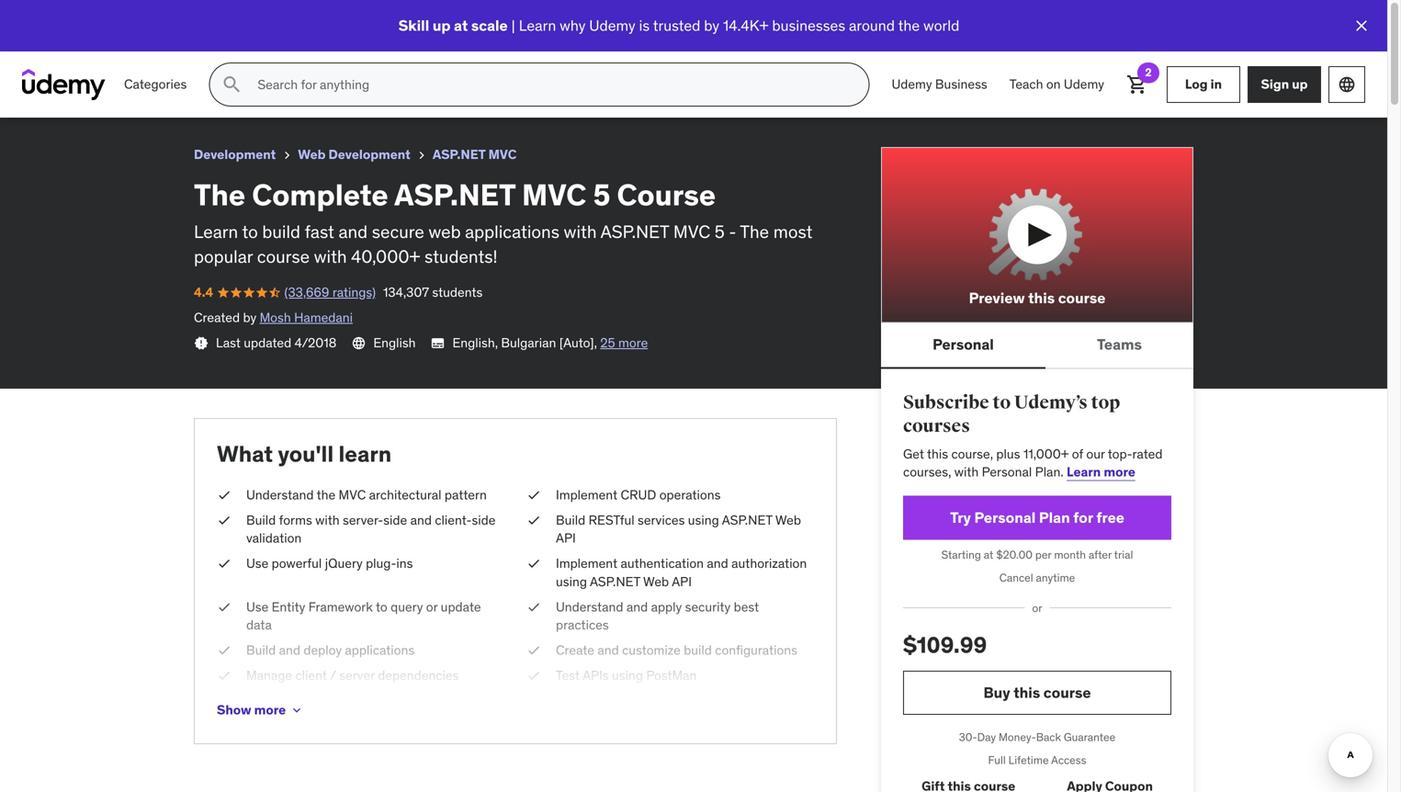 Task type: locate. For each thing, give the bounding box(es) containing it.
2 use from the top
[[246, 599, 269, 615]]

the down you'll
[[317, 486, 336, 503]]

0 vertical spatial more
[[618, 335, 648, 351]]

personal down plus
[[982, 464, 1032, 480]]

more down the manage
[[254, 702, 286, 718]]

validation
[[246, 530, 302, 546]]

0 horizontal spatial applications
[[345, 642, 415, 658]]

more down top-
[[1104, 464, 1136, 480]]

0 vertical spatial learn
[[519, 16, 556, 35]]

1 horizontal spatial development
[[329, 146, 411, 163]]

xsmall image for manage client / server dependencies
[[217, 667, 232, 685]]

mosh hamedani link
[[260, 309, 353, 326]]

personal down the preview
[[933, 335, 994, 354]]

development down submit search image
[[194, 146, 276, 163]]

(33,669 ratings) up hamedani
[[284, 284, 376, 300]]

business
[[935, 76, 988, 93]]

0 horizontal spatial up
[[433, 16, 451, 35]]

1 horizontal spatial up
[[1292, 76, 1308, 92]]

at
[[454, 16, 468, 35], [984, 548, 994, 562]]

up for skill
[[433, 16, 451, 35]]

0 vertical spatial the
[[194, 176, 245, 213]]

1 vertical spatial the
[[317, 486, 336, 503]]

1 horizontal spatial applications
[[465, 221, 560, 243]]

implement crud operations
[[556, 486, 721, 503]]

more right 25
[[618, 335, 648, 351]]

api down authentication
[[672, 573, 692, 590]]

2 vertical spatial to
[[376, 599, 388, 615]]

this right the preview
[[1028, 289, 1055, 307]]

1 horizontal spatial students
[[432, 284, 483, 300]]

tab list
[[881, 323, 1194, 369]]

at left $20.00
[[984, 548, 994, 562]]

implement inside implement authentication and authorization using asp.net web api
[[556, 555, 618, 572]]

build inside build forms with server-side and client-side validation
[[246, 512, 276, 528]]

1 vertical spatial (33,669
[[284, 284, 329, 300]]

to up "popular" at the left top of the page
[[242, 221, 258, 243]]

at left scale
[[454, 16, 468, 35]]

access
[[1051, 753, 1086, 767]]

or down anytime
[[1032, 601, 1042, 615]]

course,
[[951, 446, 993, 462]]

0 horizontal spatial side
[[383, 512, 407, 528]]

architectural
[[369, 486, 442, 503]]

this for get
[[927, 446, 948, 462]]

learn more
[[1067, 464, 1136, 480]]

learn down of
[[1067, 464, 1101, 480]]

4.4 up 'created'
[[194, 284, 213, 300]]

around
[[849, 16, 895, 35]]

0 horizontal spatial the
[[194, 176, 245, 213]]

2 vertical spatial more
[[254, 702, 286, 718]]

(33,669 up udemy image
[[56, 32, 101, 49]]

xsmall image left create
[[527, 641, 541, 659]]

course down fast
[[257, 245, 310, 267]]

development link
[[194, 143, 276, 166]]

by
[[704, 16, 720, 35], [243, 309, 257, 326]]

use down the validation
[[246, 555, 269, 572]]

and right fast
[[339, 221, 368, 243]]

the
[[898, 16, 920, 35], [317, 486, 336, 503]]

134,307 up categories
[[154, 32, 200, 49]]

0 vertical spatial api
[[556, 530, 576, 546]]

understand for understand and apply security best practices
[[556, 599, 623, 615]]

preview
[[969, 289, 1025, 307]]

and down 'architectural'
[[410, 512, 432, 528]]

shopping cart with 2 items image
[[1127, 74, 1149, 96]]

more inside button
[[254, 702, 286, 718]]

mvc
[[488, 146, 517, 163], [522, 176, 587, 213], [673, 221, 710, 243], [339, 486, 366, 503]]

2 horizontal spatial udemy
[[1064, 76, 1104, 93]]

0 vertical spatial use
[[246, 555, 269, 572]]

api inside build restful services using asp.net web api
[[556, 530, 576, 546]]

and up security
[[707, 555, 728, 572]]

course inside $109.99 buy this course
[[1044, 683, 1091, 702]]

0 vertical spatial using
[[688, 512, 719, 528]]

0 vertical spatial 134,307 students
[[154, 32, 254, 49]]

using right apis
[[612, 667, 643, 684]]

1 vertical spatial at
[[984, 548, 994, 562]]

0 horizontal spatial development
[[194, 146, 276, 163]]

side down 'architectural'
[[383, 512, 407, 528]]

1 vertical spatial using
[[556, 573, 587, 590]]

updated
[[244, 335, 291, 351]]

134,307 students
[[154, 32, 254, 49], [383, 284, 483, 300]]

implement for implement crud operations
[[556, 486, 618, 503]]

personal up $20.00
[[974, 508, 1036, 527]]

with
[[564, 221, 597, 243], [314, 245, 347, 267], [954, 464, 979, 480], [315, 512, 340, 528]]

xsmall image right pattern
[[527, 486, 541, 504]]

0 vertical spatial this
[[1028, 289, 1055, 307]]

sign up link
[[1248, 66, 1321, 103]]

day
[[977, 730, 996, 744]]

this right buy
[[1014, 683, 1040, 702]]

and inside the understand and apply security best practices
[[627, 599, 648, 615]]

using up practices
[[556, 573, 587, 590]]

1 vertical spatial 134,307
[[383, 284, 429, 300]]

40,000+
[[351, 245, 420, 267]]

sign up
[[1261, 76, 1308, 92]]

manage client / server dependencies
[[246, 667, 459, 684]]

the right -
[[740, 221, 769, 243]]

1 horizontal spatial the
[[898, 16, 920, 35]]

build
[[262, 221, 301, 243], [684, 642, 712, 658]]

1 horizontal spatial build
[[684, 642, 712, 658]]

0 horizontal spatial more
[[254, 702, 286, 718]]

0 horizontal spatial 5
[[593, 176, 610, 213]]

the left world
[[898, 16, 920, 35]]

students
[[203, 32, 254, 49], [432, 284, 483, 300]]

udemy left business
[[892, 76, 932, 93]]

(33,669 up the mosh hamedani link
[[284, 284, 329, 300]]

server
[[339, 667, 375, 684]]

1 vertical spatial to
[[993, 391, 1011, 414]]

1 horizontal spatial 4.4
[[194, 284, 213, 300]]

tab list containing personal
[[881, 323, 1194, 369]]

to left udemy's
[[993, 391, 1011, 414]]

0 vertical spatial at
[[454, 16, 468, 35]]

the down development link
[[194, 176, 245, 213]]

choose a language image
[[1338, 75, 1356, 94]]

xsmall image up show
[[217, 667, 232, 685]]

1 vertical spatial applications
[[345, 642, 415, 658]]

1 implement from the top
[[556, 486, 618, 503]]

1 horizontal spatial understand
[[556, 599, 623, 615]]

cancel
[[999, 571, 1033, 585]]

is
[[639, 16, 650, 35]]

powerful
[[272, 555, 322, 572]]

use up data
[[246, 599, 269, 615]]

client-
[[435, 512, 472, 528]]

starting at $20.00 per month after trial cancel anytime
[[941, 548, 1133, 585]]

learn up "popular" at the left top of the page
[[194, 221, 238, 243]]

0 horizontal spatial at
[[454, 16, 468, 35]]

up right sign at top right
[[1292, 76, 1308, 92]]

api
[[556, 530, 576, 546], [672, 573, 692, 590]]

using down operations
[[688, 512, 719, 528]]

build left restful
[[556, 512, 586, 528]]

1 horizontal spatial more
[[618, 335, 648, 351]]

5 left course
[[593, 176, 610, 213]]

build for build and deploy applications
[[246, 642, 276, 658]]

up right skill
[[433, 16, 451, 35]]

0 vertical spatial implement
[[556, 486, 618, 503]]

postman
[[646, 667, 697, 684]]

test apis using postman
[[556, 667, 697, 684]]

0 vertical spatial personal
[[933, 335, 994, 354]]

xsmall image
[[280, 148, 294, 163], [414, 148, 429, 163], [217, 511, 232, 529], [527, 511, 541, 529], [217, 555, 232, 573], [527, 555, 541, 573], [217, 598, 232, 616], [217, 641, 232, 659], [290, 703, 304, 718]]

use powerful jquery plug-ins
[[246, 555, 413, 572]]

of
[[1072, 446, 1083, 462]]

build up the validation
[[246, 512, 276, 528]]

fast
[[305, 221, 334, 243]]

understand up practices
[[556, 599, 623, 615]]

134,307 down the 40,000+ on the top of the page
[[383, 284, 429, 300]]

this
[[1028, 289, 1055, 307], [927, 446, 948, 462], [1014, 683, 1040, 702]]

teach
[[1010, 76, 1043, 93]]

1 horizontal spatial or
[[1032, 601, 1042, 615]]

xsmall image down the what
[[217, 486, 232, 504]]

course up back
[[1044, 683, 1091, 702]]

1 horizontal spatial (33,669 ratings)
[[284, 284, 376, 300]]

by left 14.4k+
[[704, 16, 720, 35]]

web up the authorization
[[775, 512, 801, 528]]

mosh
[[260, 309, 291, 326]]

0 vertical spatial ratings)
[[104, 32, 147, 49]]

0 vertical spatial applications
[[465, 221, 560, 243]]

development up complete
[[329, 146, 411, 163]]

categories button
[[113, 62, 198, 107]]

4/2018
[[295, 335, 337, 351]]

build left fast
[[262, 221, 301, 243]]

or right query
[[426, 599, 438, 615]]

5 left -
[[715, 221, 725, 243]]

or
[[426, 599, 438, 615], [1032, 601, 1042, 615]]

to
[[242, 221, 258, 243], [993, 391, 1011, 414], [376, 599, 388, 615]]

and inside the complete asp.net mvc 5 course learn to build fast and secure web applications with asp.net mvc 5 - the most popular course with 40,000+ students!
[[339, 221, 368, 243]]

1 vertical spatial understand
[[556, 599, 623, 615]]

update
[[441, 599, 481, 615]]

1 horizontal spatial the
[[740, 221, 769, 243]]

asp.net inside implement authentication and authorization using asp.net web api
[[590, 573, 640, 590]]

learn right '|' on the top left of page
[[519, 16, 556, 35]]

to inside the complete asp.net mvc 5 course learn to build fast and secure web applications with asp.net mvc 5 - the most popular course with 40,000+ students!
[[242, 221, 258, 243]]

and left apply at left bottom
[[627, 599, 648, 615]]

web inside implement authentication and authorization using asp.net web api
[[643, 573, 669, 590]]

xsmall image left the last
[[194, 336, 209, 351]]

understand
[[246, 486, 314, 503], [556, 599, 623, 615]]

1 vertical spatial build
[[684, 642, 712, 658]]

test
[[556, 667, 580, 684]]

this inside 'get this course, plus 11,000+ of our top-rated courses, with personal plan.'
[[927, 446, 948, 462]]

use inside use entity framework to query or update data
[[246, 599, 269, 615]]

1 horizontal spatial learn
[[519, 16, 556, 35]]

0 horizontal spatial learn
[[194, 221, 238, 243]]

1 vertical spatial learn
[[194, 221, 238, 243]]

2 vertical spatial course
[[1044, 683, 1091, 702]]

2 vertical spatial web
[[643, 573, 669, 590]]

0 horizontal spatial the
[[317, 486, 336, 503]]

businesses
[[772, 16, 845, 35]]

implement down restful
[[556, 555, 618, 572]]

build inside build restful services using asp.net web api
[[556, 512, 586, 528]]

1 vertical spatial api
[[672, 573, 692, 590]]

xsmall image for create and customize build configurations
[[527, 641, 541, 659]]

0 vertical spatial 134,307
[[154, 32, 200, 49]]

ratings) up hamedani
[[332, 284, 376, 300]]

xsmall image for understand the mvc architectural pattern
[[217, 486, 232, 504]]

xsmall image right update
[[527, 598, 541, 616]]

ratings) up categories
[[104, 32, 147, 49]]

1 vertical spatial up
[[1292, 76, 1308, 92]]

0 horizontal spatial to
[[242, 221, 258, 243]]

web
[[298, 146, 326, 163], [775, 512, 801, 528], [643, 573, 669, 590]]

build down data
[[246, 642, 276, 658]]

4.4 up udemy image
[[15, 32, 34, 49]]

1 horizontal spatial side
[[472, 512, 496, 528]]

teams
[[1097, 335, 1142, 354]]

implement up restful
[[556, 486, 618, 503]]

134,307 students up submit search image
[[154, 32, 254, 49]]

1 vertical spatial personal
[[982, 464, 1032, 480]]

udemy right the on
[[1064, 76, 1104, 93]]

1 vertical spatial by
[[243, 309, 257, 326]]

2 horizontal spatial to
[[993, 391, 1011, 414]]

ratings)
[[104, 32, 147, 49], [332, 284, 376, 300]]

udemy
[[589, 16, 636, 35], [892, 76, 932, 93], [1064, 76, 1104, 93]]

per
[[1035, 548, 1052, 562]]

or inside use entity framework to query or update data
[[426, 599, 438, 615]]

0 horizontal spatial using
[[556, 573, 587, 590]]

0 horizontal spatial (33,669 ratings)
[[56, 32, 147, 49]]

25
[[600, 335, 615, 351]]

build and deploy applications
[[246, 642, 415, 658]]

0 vertical spatial up
[[433, 16, 451, 35]]

1 vertical spatial more
[[1104, 464, 1136, 480]]

complete
[[252, 176, 388, 213]]

xsmall image left test
[[527, 667, 541, 685]]

$20.00
[[996, 548, 1033, 562]]

2 implement from the top
[[556, 555, 618, 572]]

students down students!
[[432, 284, 483, 300]]

,
[[594, 335, 597, 351]]

web down authentication
[[643, 573, 669, 590]]

0 vertical spatial web
[[298, 146, 326, 163]]

0 vertical spatial understand
[[246, 486, 314, 503]]

web up complete
[[298, 146, 326, 163]]

students!
[[424, 245, 498, 267]]

to left query
[[376, 599, 388, 615]]

up inside sign up link
[[1292, 76, 1308, 92]]

1 vertical spatial 4.4
[[194, 284, 213, 300]]

course up teams
[[1058, 289, 1106, 307]]

plug-
[[366, 555, 396, 572]]

applications up students!
[[465, 221, 560, 243]]

1 horizontal spatial ratings)
[[332, 284, 376, 300]]

understand inside the understand and apply security best practices
[[556, 599, 623, 615]]

1 vertical spatial web
[[775, 512, 801, 528]]

by left mosh
[[243, 309, 257, 326]]

this up courses,
[[927, 446, 948, 462]]

side
[[383, 512, 407, 528], [472, 512, 496, 528]]

full
[[988, 753, 1006, 767]]

1 horizontal spatial to
[[376, 599, 388, 615]]

subscribe
[[903, 391, 989, 414]]

1 use from the top
[[246, 555, 269, 572]]

(33,669 ratings) up udemy image
[[56, 32, 147, 49]]

0 horizontal spatial 134,307
[[154, 32, 200, 49]]

1 horizontal spatial 5
[[715, 221, 725, 243]]

1 vertical spatial course
[[1058, 289, 1106, 307]]

students up submit search image
[[203, 32, 254, 49]]

udemy left is
[[589, 16, 636, 35]]

udemy's
[[1014, 391, 1088, 414]]

try
[[950, 508, 971, 527]]

2 vertical spatial learn
[[1067, 464, 1101, 480]]

0 horizontal spatial build
[[262, 221, 301, 243]]

1 vertical spatial 5
[[715, 221, 725, 243]]

0 vertical spatial course
[[257, 245, 310, 267]]

0 horizontal spatial api
[[556, 530, 576, 546]]

applications up server
[[345, 642, 415, 658]]

asp.net inside build restful services using asp.net web api
[[722, 512, 773, 528]]

0 horizontal spatial (33,669
[[56, 32, 101, 49]]

this inside $109.99 buy this course
[[1014, 683, 1040, 702]]

0 horizontal spatial or
[[426, 599, 438, 615]]

top
[[1091, 391, 1120, 414]]

udemy business
[[892, 76, 988, 93]]

create and customize build configurations
[[556, 642, 798, 658]]

data
[[246, 617, 272, 633]]

this inside button
[[1028, 289, 1055, 307]]

0 vertical spatial (33,669 ratings)
[[56, 32, 147, 49]]

side down pattern
[[472, 512, 496, 528]]

understand up "forms"
[[246, 486, 314, 503]]

1 horizontal spatial 134,307 students
[[383, 284, 483, 300]]

client
[[295, 667, 327, 684]]

pattern
[[445, 486, 487, 503]]

anytime
[[1036, 571, 1075, 585]]

build up postman at the bottom of page
[[684, 642, 712, 658]]

udemy image
[[22, 69, 106, 100]]

0 horizontal spatial students
[[203, 32, 254, 49]]

0 horizontal spatial web
[[298, 146, 326, 163]]

xsmall image for build and deploy applications
[[217, 641, 232, 659]]

xsmall image for build forms with server-side and client-side validation
[[217, 511, 232, 529]]

xsmall image
[[194, 336, 209, 351], [217, 486, 232, 504], [527, 486, 541, 504], [527, 598, 541, 616], [527, 641, 541, 659], [217, 667, 232, 685], [527, 667, 541, 685]]

api down implement crud operations
[[556, 530, 576, 546]]

web inside build restful services using asp.net web api
[[775, 512, 801, 528]]

134,307 students down students!
[[383, 284, 483, 300]]

learn more link
[[1067, 464, 1136, 480]]



Task type: describe. For each thing, give the bounding box(es) containing it.
plan.
[[1035, 464, 1064, 480]]

at inside "starting at $20.00 per month after trial cancel anytime"
[[984, 548, 994, 562]]

0 vertical spatial (33,669
[[56, 32, 101, 49]]

personal inside 'get this course, plus 11,000+ of our top-rated courses, with personal plan.'
[[982, 464, 1032, 480]]

deploy
[[304, 642, 342, 658]]

udemy business link
[[881, 62, 999, 107]]

1 horizontal spatial 134,307
[[383, 284, 429, 300]]

1 vertical spatial students
[[432, 284, 483, 300]]

Search for anything text field
[[254, 69, 847, 100]]

and up the manage
[[279, 642, 300, 658]]

log in
[[1185, 76, 1222, 92]]

1 vertical spatial ratings)
[[332, 284, 376, 300]]

teams button
[[1046, 323, 1194, 367]]

created by mosh hamedani
[[194, 309, 353, 326]]

teach on udemy
[[1010, 76, 1104, 93]]

/
[[330, 667, 336, 684]]

after
[[1089, 548, 1112, 562]]

what you'll learn
[[217, 440, 392, 468]]

using inside build restful services using asp.net web api
[[688, 512, 719, 528]]

get
[[903, 446, 924, 462]]

0 vertical spatial by
[[704, 16, 720, 35]]

1 vertical spatial the
[[740, 221, 769, 243]]

2 horizontal spatial learn
[[1067, 464, 1101, 480]]

plan
[[1039, 508, 1070, 527]]

try personal plan for free
[[950, 508, 1125, 527]]

2 side from the left
[[472, 512, 496, 528]]

xsmall image for use entity framework to query or update data
[[217, 598, 232, 616]]

use for use powerful jquery plug-ins
[[246, 555, 269, 572]]

preview this course
[[969, 289, 1106, 307]]

use for use entity framework to query or update data
[[246, 599, 269, 615]]

try personal plan for free link
[[903, 496, 1172, 540]]

course
[[617, 176, 716, 213]]

and inside build forms with server-side and client-side validation
[[410, 512, 432, 528]]

learn inside the complete asp.net mvc 5 course learn to build fast and secure web applications with asp.net mvc 5 - the most popular course with 40,000+ students!
[[194, 221, 238, 243]]

-
[[729, 221, 736, 243]]

0 vertical spatial students
[[203, 32, 254, 49]]

rated
[[1133, 446, 1163, 462]]

api inside implement authentication and authorization using asp.net web api
[[672, 573, 692, 590]]

build for build forms with server-side and client-side validation
[[246, 512, 276, 528]]

xsmall image for test apis using postman
[[527, 667, 541, 685]]

plus
[[996, 446, 1020, 462]]

guarantee
[[1064, 730, 1116, 744]]

the complete asp.net mvc 5 course learn to build fast and secure web applications with asp.net mvc 5 - the most popular course with 40,000+ students!
[[194, 176, 813, 267]]

last
[[216, 335, 241, 351]]

apis
[[583, 667, 609, 684]]

authorization
[[732, 555, 807, 572]]

month
[[1054, 548, 1086, 562]]

top-
[[1108, 446, 1133, 462]]

build inside the complete asp.net mvc 5 course learn to build fast and secure web applications with asp.net mvc 5 - the most popular course with 40,000+ students!
[[262, 221, 301, 243]]

0 horizontal spatial udemy
[[589, 16, 636, 35]]

courses
[[903, 415, 970, 437]]

to inside subscribe to udemy's top courses
[[993, 391, 1011, 414]]

best
[[734, 599, 759, 615]]

personal inside button
[[933, 335, 994, 354]]

categories
[[124, 76, 187, 93]]

2
[[1145, 65, 1152, 79]]

asp.net mvc
[[433, 146, 517, 163]]

english
[[373, 335, 416, 351]]

learn
[[339, 440, 392, 468]]

0 horizontal spatial 4.4
[[15, 32, 34, 49]]

with inside build forms with server-side and client-side validation
[[315, 512, 340, 528]]

in
[[1211, 76, 1222, 92]]

asp.net mvc link
[[433, 143, 517, 166]]

with inside 'get this course, plus 11,000+ of our top-rated courses, with personal plan.'
[[954, 464, 979, 480]]

ins
[[396, 555, 413, 572]]

crud
[[621, 486, 656, 503]]

lifetime
[[1009, 753, 1049, 767]]

closed captions image
[[430, 336, 445, 350]]

xsmall image for implement authentication and authorization using asp.net web api
[[527, 555, 541, 573]]

2 vertical spatial using
[[612, 667, 643, 684]]

0 horizontal spatial by
[[243, 309, 257, 326]]

jquery
[[325, 555, 363, 572]]

configurations
[[715, 642, 798, 658]]

course inside button
[[1058, 289, 1106, 307]]

security
[[685, 599, 731, 615]]

build restful services using asp.net web api
[[556, 512, 801, 546]]

framework
[[308, 599, 373, 615]]

0 horizontal spatial ratings)
[[104, 32, 147, 49]]

build for build restful services using asp.net web api
[[556, 512, 586, 528]]

1 horizontal spatial (33,669
[[284, 284, 329, 300]]

implement for implement authentication and authorization using asp.net web api
[[556, 555, 618, 572]]

money-
[[999, 730, 1036, 744]]

0 vertical spatial 5
[[593, 176, 610, 213]]

1 vertical spatial (33,669 ratings)
[[284, 284, 376, 300]]

more for show more
[[254, 702, 286, 718]]

show more
[[217, 702, 286, 718]]

1 development from the left
[[194, 146, 276, 163]]

2 development from the left
[[329, 146, 411, 163]]

popular
[[194, 245, 253, 267]]

using inside implement authentication and authorization using asp.net web api
[[556, 573, 587, 590]]

back
[[1036, 730, 1061, 744]]

understand for understand the mvc architectural pattern
[[246, 486, 314, 503]]

build forms with server-side and client-side validation
[[246, 512, 496, 546]]

authentication
[[621, 555, 704, 572]]

log
[[1185, 76, 1208, 92]]

[auto]
[[559, 335, 594, 351]]

30-day money-back guarantee full lifetime access
[[959, 730, 1116, 767]]

manage
[[246, 667, 292, 684]]

course inside the complete asp.net mvc 5 course learn to build fast and secure web applications with asp.net mvc 5 - the most popular course with 40,000+ students!
[[257, 245, 310, 267]]

get this course, plus 11,000+ of our top-rated courses, with personal plan.
[[903, 446, 1163, 480]]

customize
[[622, 642, 681, 658]]

english, bulgarian [auto] , 25 more
[[453, 335, 648, 351]]

up for sign
[[1292, 76, 1308, 92]]

to inside use entity framework to query or update data
[[376, 599, 388, 615]]

applications inside the complete asp.net mvc 5 course learn to build fast and secure web applications with asp.net mvc 5 - the most popular course with 40,000+ students!
[[465, 221, 560, 243]]

1 side from the left
[[383, 512, 407, 528]]

close image
[[1353, 17, 1371, 35]]

understand the mvc architectural pattern
[[246, 486, 487, 503]]

implement authentication and authorization using asp.net web api
[[556, 555, 807, 590]]

web development link
[[298, 143, 411, 166]]

our
[[1086, 446, 1105, 462]]

xsmall image for implement crud operations
[[527, 486, 541, 504]]

$109.99
[[903, 631, 987, 659]]

2 link
[[1115, 62, 1160, 107]]

xsmall image for last updated 4/2018
[[194, 336, 209, 351]]

hamedani
[[294, 309, 353, 326]]

1 horizontal spatial udemy
[[892, 76, 932, 93]]

xsmall image for understand and apply security best practices
[[527, 598, 541, 616]]

|
[[511, 16, 515, 35]]

0 vertical spatial the
[[898, 16, 920, 35]]

subscribe to udemy's top courses
[[903, 391, 1120, 437]]

submit search image
[[221, 74, 243, 96]]

trusted
[[653, 16, 701, 35]]

preview this course button
[[881, 147, 1194, 323]]

$109.99 buy this course
[[903, 631, 1091, 702]]

on
[[1046, 76, 1061, 93]]

course language image
[[351, 336, 366, 351]]

more for learn more
[[1104, 464, 1136, 480]]

xsmall image for use powerful jquery plug-ins
[[217, 555, 232, 573]]

free
[[1097, 508, 1125, 527]]

xsmall image inside show more button
[[290, 703, 304, 718]]

xsmall image for build restful services using asp.net web api
[[527, 511, 541, 529]]

scale
[[471, 16, 508, 35]]

apply
[[651, 599, 682, 615]]

server-
[[343, 512, 383, 528]]

last updated 4/2018
[[216, 335, 337, 351]]

practices
[[556, 617, 609, 633]]

2 vertical spatial personal
[[974, 508, 1036, 527]]

1 vertical spatial 134,307 students
[[383, 284, 483, 300]]

and inside implement authentication and authorization using asp.net web api
[[707, 555, 728, 572]]

0 horizontal spatial 134,307 students
[[154, 32, 254, 49]]

this for preview
[[1028, 289, 1055, 307]]

and up apis
[[598, 642, 619, 658]]

log in link
[[1167, 66, 1240, 103]]



Task type: vqa. For each thing, say whether or not it's contained in the screenshot.
left 134,307 students
yes



